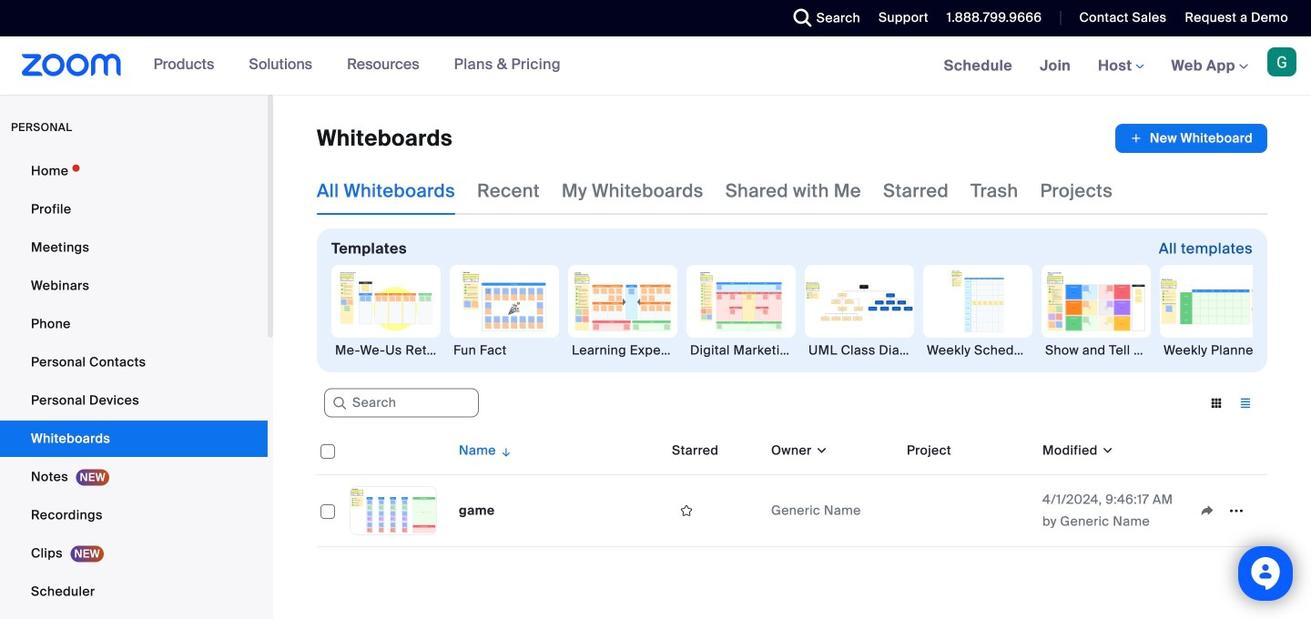 Task type: describe. For each thing, give the bounding box(es) containing it.
me-we-us retrospective element
[[332, 342, 441, 360]]

game element
[[459, 502, 495, 519]]

uml class diagram element
[[805, 342, 915, 360]]

thumbnail of game image
[[351, 487, 436, 535]]

more options for game image
[[1223, 503, 1252, 519]]

product information navigation
[[140, 36, 575, 95]]

click to star the whiteboard game image
[[672, 503, 701, 519]]

show and tell with a twist element
[[1042, 342, 1151, 360]]

weekly schedule element
[[924, 342, 1033, 360]]

grid mode, not selected image
[[1202, 395, 1232, 412]]

tabs of all whiteboard page tab list
[[317, 168, 1113, 215]]

fun fact element
[[450, 342, 559, 360]]

personal menu menu
[[0, 153, 268, 619]]

profile picture image
[[1268, 47, 1297, 77]]



Task type: vqa. For each thing, say whether or not it's contained in the screenshot.
Profile picture
yes



Task type: locate. For each thing, give the bounding box(es) containing it.
zoom logo image
[[22, 54, 122, 77]]

banner
[[0, 36, 1312, 96]]

Search text field
[[324, 389, 479, 418]]

list mode, selected image
[[1232, 395, 1261, 412]]

weekly planner element
[[1161, 342, 1270, 360]]

digital marketing canvas element
[[687, 342, 796, 360]]

share image
[[1193, 503, 1223, 519]]

meetings navigation
[[931, 36, 1312, 96]]

learning experience canvas element
[[568, 342, 678, 360]]

arrow down image
[[496, 440, 513, 462]]

application
[[1116, 124, 1268, 153], [317, 427, 1268, 547], [1193, 497, 1261, 525]]

cell
[[900, 507, 1036, 515]]



